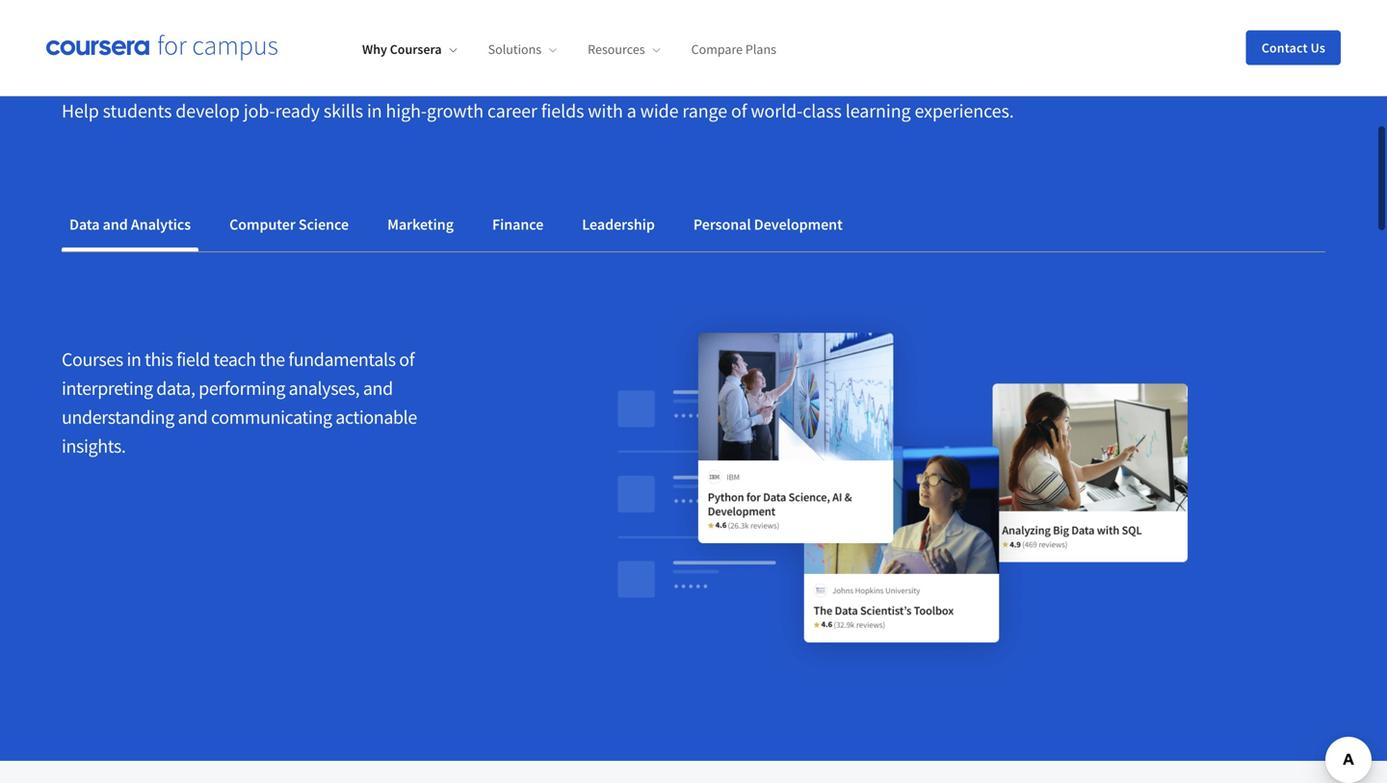 Task type: vqa. For each thing, say whether or not it's contained in the screenshot.
the Finance button
yes



Task type: describe. For each thing, give the bounding box(es) containing it.
personal
[[693, 215, 751, 234]]

leadership button
[[574, 201, 663, 248]]

with
[[588, 99, 623, 123]]

data and analytics
[[69, 215, 191, 234]]

high-
[[386, 99, 427, 123]]

contact us
[[1262, 39, 1325, 56]]

contact
[[1262, 39, 1308, 56]]

development
[[754, 215, 843, 234]]

understanding
[[62, 405, 174, 429]]

of inside courses in this field teach the fundamentals of interpreting data, performing analyses, and understanding and communicating actionable insights.
[[399, 347, 414, 371]]

teach
[[213, 347, 256, 371]]

why
[[362, 41, 387, 58]]

1 horizontal spatial of
[[731, 99, 747, 123]]

field
[[176, 347, 210, 371]]

computer
[[229, 215, 295, 234]]

career
[[487, 99, 537, 123]]

fields
[[541, 99, 584, 123]]

offer up-to-date and in-demand content
[[62, 22, 787, 76]]

experiences.
[[915, 99, 1014, 123]]

marketing button
[[380, 201, 461, 248]]

learning
[[845, 99, 911, 123]]

finance
[[492, 215, 544, 234]]

job-
[[244, 99, 275, 123]]

growth
[[427, 99, 484, 123]]

content tabs tab list
[[62, 201, 1325, 251]]

up-
[[162, 22, 222, 76]]

solutions link
[[488, 41, 557, 58]]

courses
[[62, 347, 123, 371]]

compare
[[691, 41, 743, 58]]

interpreting
[[62, 376, 153, 400]]

content
[[647, 22, 787, 76]]

coursera
[[390, 41, 442, 58]]

solutions
[[488, 41, 542, 58]]

resources
[[588, 41, 645, 58]]

coursera for campus image
[[46, 34, 277, 61]]

this
[[145, 347, 173, 371]]

why coursera
[[362, 41, 442, 58]]

fundamentals
[[288, 347, 396, 371]]

offer
[[62, 22, 153, 76]]

skills
[[324, 99, 363, 123]]

data,
[[156, 376, 195, 400]]

actionable
[[335, 405, 417, 429]]

computer science button
[[222, 201, 356, 248]]

finance button
[[484, 201, 551, 248]]



Task type: locate. For each thing, give the bounding box(es) containing it.
in-
[[440, 22, 488, 76]]

develop
[[176, 99, 240, 123]]

class
[[803, 99, 842, 123]]

and
[[362, 22, 432, 76], [103, 215, 128, 234], [363, 376, 393, 400], [178, 405, 207, 429]]

compare plans
[[691, 41, 776, 58]]

in
[[367, 99, 382, 123], [127, 347, 141, 371]]

0 horizontal spatial of
[[399, 347, 414, 371]]

help
[[62, 99, 99, 123]]

and inside button
[[103, 215, 128, 234]]

wide
[[640, 99, 679, 123]]

analytics
[[131, 215, 191, 234]]

data and analytics button
[[62, 201, 199, 248]]

personal development
[[693, 215, 843, 234]]

range
[[682, 99, 727, 123]]

help students develop job-ready skills in high-growth career fields with a wide range of world-class learning experiences.
[[62, 99, 1014, 123]]

us
[[1311, 39, 1325, 56]]

in left this on the top left of the page
[[127, 347, 141, 371]]

world-
[[751, 99, 803, 123]]

1 horizontal spatial in
[[367, 99, 382, 123]]

the
[[259, 347, 285, 371]]

a
[[627, 99, 636, 123]]

0 vertical spatial in
[[367, 99, 382, 123]]

insights.
[[62, 434, 126, 458]]

science
[[299, 215, 349, 234]]

compare plans link
[[691, 41, 776, 58]]

why coursera link
[[362, 41, 457, 58]]

courses in this field teach the fundamentals of interpreting data, performing analyses, and understanding and communicating actionable insights.
[[62, 347, 417, 458]]

1 vertical spatial in
[[127, 347, 141, 371]]

to-
[[222, 22, 273, 76]]

in right skills
[[367, 99, 382, 123]]

analyses,
[[289, 376, 360, 400]]

0 horizontal spatial in
[[127, 347, 141, 371]]

students
[[103, 99, 172, 123]]

computer science
[[229, 215, 349, 234]]

leadership
[[582, 215, 655, 234]]

0 vertical spatial of
[[731, 99, 747, 123]]

communicating
[[211, 405, 332, 429]]

of
[[731, 99, 747, 123], [399, 347, 414, 371]]

1 vertical spatial of
[[399, 347, 414, 371]]

content data & analytics image image
[[526, 299, 1279, 684]]

data
[[69, 215, 100, 234]]

marketing
[[387, 215, 454, 234]]

of right range
[[731, 99, 747, 123]]

date
[[273, 22, 354, 76]]

performing
[[199, 376, 285, 400]]

demand
[[488, 22, 638, 76]]

ready
[[275, 99, 320, 123]]

in inside courses in this field teach the fundamentals of interpreting data, performing analyses, and understanding and communicating actionable insights.
[[127, 347, 141, 371]]

plans
[[745, 41, 776, 58]]

resources link
[[588, 41, 660, 58]]

of right fundamentals
[[399, 347, 414, 371]]

personal development button
[[686, 201, 850, 248]]

contact us button
[[1246, 30, 1341, 65]]



